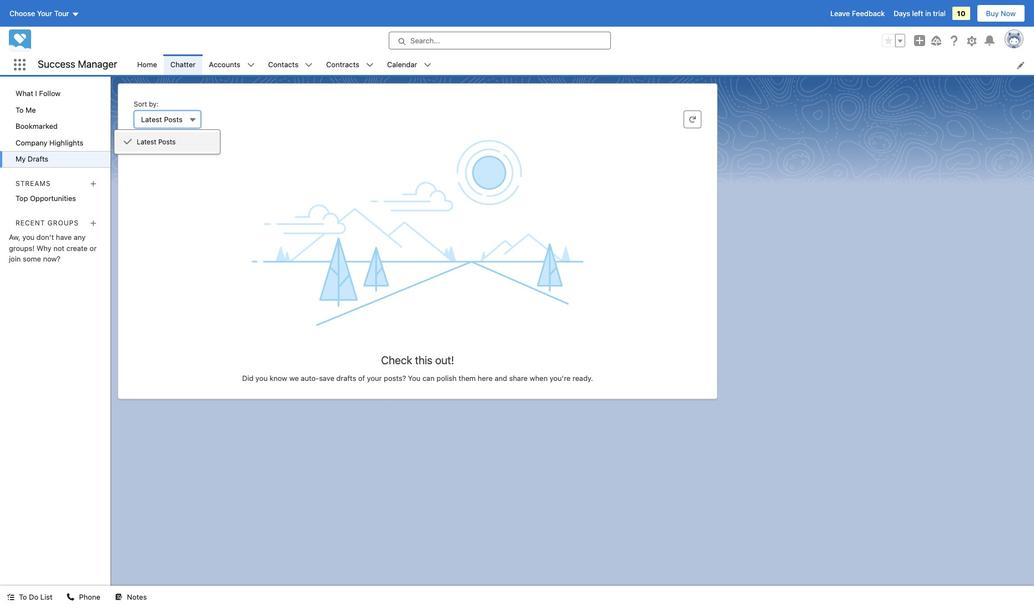 Task type: locate. For each thing, give the bounding box(es) containing it.
text default image inside latest posts option
[[123, 137, 132, 146]]

2 horizontal spatial text default image
[[247, 61, 255, 69]]

posts down sort by: button
[[158, 138, 176, 146]]

of
[[358, 374, 365, 383]]

check this out! status
[[127, 327, 708, 383]]

and
[[495, 374, 507, 383]]

polish
[[437, 374, 457, 383]]

company highlights
[[16, 138, 83, 147]]

to left do
[[19, 593, 27, 601]]

notes
[[127, 593, 147, 601]]

to inside button
[[19, 593, 27, 601]]

text default image for notes
[[115, 593, 123, 601]]

accounts list item
[[202, 54, 261, 75]]

posts inside option
[[158, 138, 176, 146]]

1 vertical spatial to
[[19, 593, 27, 601]]

save
[[319, 374, 334, 383]]

my
[[16, 154, 26, 163]]

leave feedback
[[830, 9, 885, 18]]

sort by:
[[134, 100, 158, 108]]

now
[[1001, 9, 1016, 18]]

posts
[[164, 115, 183, 124], [158, 138, 176, 146]]

you
[[22, 233, 34, 242], [256, 374, 268, 383]]

auto-
[[301, 374, 319, 383]]

0 horizontal spatial text default image
[[115, 593, 123, 601]]

chatter link
[[164, 54, 202, 75]]

you inside aw, you don't have any groups!
[[22, 233, 34, 242]]

buy now
[[986, 9, 1016, 18]]

streams
[[16, 179, 51, 188]]

accounts link
[[202, 54, 247, 75]]

text default image inside contacts list item
[[305, 61, 313, 69]]

text default image right contracts
[[366, 61, 374, 69]]

calendar link
[[380, 54, 424, 75]]

my drafts
[[16, 154, 48, 163]]

1 horizontal spatial text default image
[[123, 137, 132, 146]]

you for did
[[256, 374, 268, 383]]

feedback
[[852, 9, 885, 18]]

latest posts
[[141, 115, 183, 124], [137, 138, 176, 146]]

to left me
[[16, 105, 24, 114]]

latest down by:
[[141, 115, 162, 124]]

by:
[[149, 100, 158, 108]]

search...
[[410, 36, 440, 45]]

you right did
[[256, 374, 268, 383]]

contracts
[[326, 60, 359, 69]]

you inside check this out! status
[[256, 374, 268, 383]]

0 vertical spatial to
[[16, 105, 24, 114]]

to
[[16, 105, 24, 114], [19, 593, 27, 601]]

drafts
[[336, 374, 356, 383]]

text default image inside to do list button
[[7, 593, 14, 601]]

you up groups!
[[22, 233, 34, 242]]

1 vertical spatial you
[[256, 374, 268, 383]]

text default image
[[247, 61, 255, 69], [123, 137, 132, 146], [115, 593, 123, 601]]

do
[[29, 593, 38, 601]]

latest down sort by: button
[[137, 138, 156, 146]]

group
[[882, 34, 905, 47]]

them
[[459, 374, 476, 383]]

0 vertical spatial latest
[[141, 115, 162, 124]]

posts?
[[384, 374, 406, 383]]

sort
[[134, 100, 147, 108]]

buy
[[986, 9, 999, 18]]

text default image for calendar
[[424, 61, 432, 69]]

here
[[478, 374, 493, 383]]

1 vertical spatial posts
[[158, 138, 176, 146]]

not
[[53, 244, 64, 253]]

opportunities
[[30, 194, 76, 203]]

1 vertical spatial text default image
[[123, 137, 132, 146]]

text default image left phone
[[67, 593, 75, 601]]

text default image for contracts
[[366, 61, 374, 69]]

to do list button
[[0, 586, 59, 608]]

latest
[[141, 115, 162, 124], [137, 138, 156, 146]]

0 horizontal spatial you
[[22, 233, 34, 242]]

check this out!
[[381, 354, 454, 367]]

leave feedback link
[[830, 9, 885, 18]]

now?
[[43, 254, 60, 263]]

your
[[367, 374, 382, 383]]

buy now button
[[977, 4, 1025, 22]]

latest posts down by:
[[141, 115, 183, 124]]

days left in trial
[[894, 9, 946, 18]]

text default image inside the calendar list item
[[424, 61, 432, 69]]

latest posts down sort by: button
[[137, 138, 176, 146]]

posts up latest posts option
[[164, 115, 183, 124]]

0 vertical spatial you
[[22, 233, 34, 242]]

contacts list item
[[261, 54, 320, 75]]

choose your tour button
[[9, 4, 80, 22]]

notes button
[[108, 586, 154, 608]]

home
[[137, 60, 157, 69]]

my drafts link
[[0, 151, 111, 167]]

know
[[270, 374, 287, 383]]

tour
[[54, 9, 69, 18]]

text default image left do
[[7, 593, 14, 601]]

1 vertical spatial latest
[[137, 138, 156, 146]]

success
[[38, 58, 75, 70]]

list containing home
[[131, 54, 1034, 75]]

0 vertical spatial latest posts
[[141, 115, 183, 124]]

trial
[[933, 9, 946, 18]]

contracts list item
[[320, 54, 380, 75]]

groups
[[48, 219, 79, 227]]

1 vertical spatial latest posts
[[137, 138, 176, 146]]

text default image for latest posts
[[123, 137, 132, 146]]

1 horizontal spatial you
[[256, 374, 268, 383]]

Sort by: button
[[134, 111, 201, 128]]

aw, you don't have any groups!
[[9, 233, 86, 253]]

what i follow link
[[0, 86, 111, 102]]

what i follow
[[16, 89, 61, 98]]

calendar
[[387, 60, 417, 69]]

2 vertical spatial text default image
[[115, 593, 123, 601]]

to me
[[16, 105, 36, 114]]

me
[[26, 105, 36, 114]]

text default image inside notes button
[[115, 593, 123, 601]]

can
[[422, 374, 435, 383]]

join
[[9, 254, 21, 263]]

when
[[530, 374, 548, 383]]

text default image right the contacts
[[305, 61, 313, 69]]

text default image inside accounts list item
[[247, 61, 255, 69]]

to do list
[[19, 593, 52, 601]]

text default image
[[305, 61, 313, 69], [366, 61, 374, 69], [424, 61, 432, 69], [7, 593, 14, 601], [67, 593, 75, 601]]

0 vertical spatial text default image
[[247, 61, 255, 69]]

list
[[131, 54, 1034, 75]]

0 vertical spatial posts
[[164, 115, 183, 124]]

posts inside sort by: button
[[164, 115, 183, 124]]

to for to do list
[[19, 593, 27, 601]]

text default image down search...
[[424, 61, 432, 69]]

in
[[925, 9, 931, 18]]

text default image inside the phone button
[[67, 593, 75, 601]]

text default image inside contracts 'list item'
[[366, 61, 374, 69]]

groups!
[[9, 244, 35, 253]]



Task type: vqa. For each thing, say whether or not it's contained in the screenshot.
* Send Letter *
no



Task type: describe. For each thing, give the bounding box(es) containing it.
contacts link
[[261, 54, 305, 75]]

phone
[[79, 593, 100, 601]]

top opportunities link
[[0, 191, 111, 207]]

did
[[242, 374, 254, 383]]

you're
[[550, 374, 571, 383]]

drafts
[[28, 154, 48, 163]]

company highlights link
[[0, 135, 111, 151]]

streams link
[[16, 179, 51, 188]]

contracts link
[[320, 54, 366, 75]]

your
[[37, 9, 52, 18]]

latest inside sort by: button
[[141, 115, 162, 124]]

list
[[40, 593, 52, 601]]

latest inside option
[[137, 138, 156, 146]]

recent groups
[[16, 219, 79, 227]]

chatter
[[170, 60, 196, 69]]

out!
[[435, 354, 454, 367]]

ready.
[[573, 374, 593, 383]]

we
[[289, 374, 299, 383]]

this
[[415, 354, 433, 367]]

latest posts inside option
[[137, 138, 176, 146]]

follow
[[39, 89, 61, 98]]

why
[[37, 244, 51, 253]]

to for to me
[[16, 105, 24, 114]]

text default image for contacts
[[305, 61, 313, 69]]

what
[[16, 89, 33, 98]]

check
[[381, 354, 412, 367]]

accounts
[[209, 60, 240, 69]]

any
[[74, 233, 86, 242]]

contacts
[[268, 60, 298, 69]]

aw,
[[9, 233, 20, 242]]

bookmarked
[[16, 122, 58, 131]]

don't
[[36, 233, 54, 242]]

some
[[23, 254, 41, 263]]

10
[[957, 9, 966, 18]]

home link
[[131, 54, 164, 75]]

to me link
[[0, 102, 111, 118]]

phone button
[[60, 586, 107, 608]]

recent
[[16, 219, 45, 227]]

calendar list item
[[380, 54, 438, 75]]

create
[[66, 244, 88, 253]]

did you know we auto-save drafts of your posts? you can polish them here and share when you're ready.
[[242, 374, 593, 383]]

days
[[894, 9, 910, 18]]

choose your tour
[[9, 9, 69, 18]]

recent groups link
[[16, 219, 79, 227]]

latest posts option
[[115, 132, 220, 152]]

left
[[912, 9, 923, 18]]

success manager
[[38, 58, 117, 70]]

or
[[90, 244, 97, 253]]

leave
[[830, 9, 850, 18]]

highlights
[[49, 138, 83, 147]]

share
[[509, 374, 528, 383]]

you
[[408, 374, 420, 383]]

top
[[16, 194, 28, 203]]

manager
[[78, 58, 117, 70]]

company
[[16, 138, 47, 147]]

have
[[56, 233, 72, 242]]

latest posts list box
[[114, 129, 221, 154]]

you for aw,
[[22, 233, 34, 242]]

i
[[35, 89, 37, 98]]

latest posts inside sort by: button
[[141, 115, 183, 124]]

top opportunities
[[16, 194, 76, 203]]

choose
[[9, 9, 35, 18]]

why not create or join some now?
[[9, 244, 97, 263]]

bookmarked link
[[0, 118, 111, 135]]

search... button
[[389, 32, 611, 49]]



